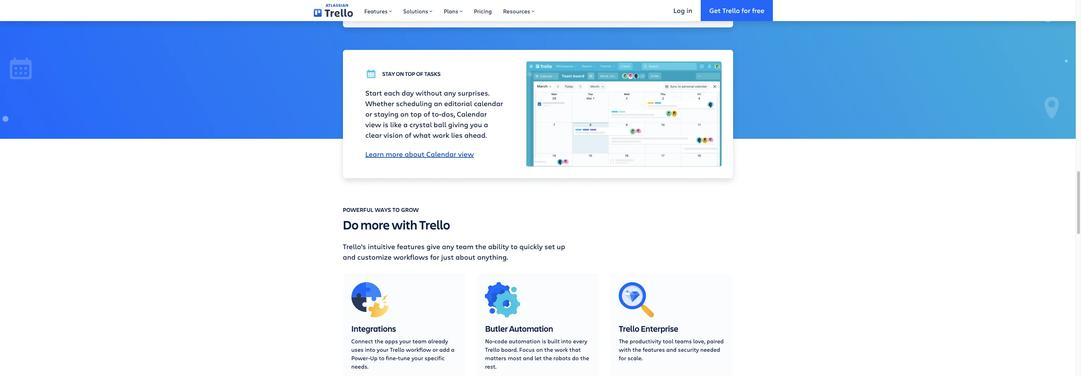Task type: vqa. For each thing, say whether or not it's contained in the screenshot.
"An illustration showing the Timeline view of a Trello board" IMAGE
yes



Task type: locate. For each thing, give the bounding box(es) containing it.
0 horizontal spatial into
[[365, 347, 376, 354]]

trello inside trello enterprise the productivity tool teams love, paired with the features and security needed for scale.
[[619, 324, 640, 335]]

resources button
[[498, 0, 540, 21]]

on up like
[[401, 110, 409, 119]]

a right you
[[484, 120, 488, 130]]

is
[[383, 120, 389, 130], [542, 338, 546, 346]]

clear
[[366, 131, 382, 140]]

1 horizontal spatial calendar
[[457, 110, 487, 119]]

learn
[[366, 150, 384, 159]]

robots
[[554, 355, 571, 362]]

calendar down lies
[[426, 150, 457, 159]]

or
[[366, 110, 372, 119], [433, 347, 438, 354]]

do
[[572, 355, 579, 362]]

more down vision
[[386, 150, 403, 159]]

is left like
[[383, 120, 389, 130]]

0 vertical spatial or
[[366, 110, 372, 119]]

tune
[[398, 355, 410, 362]]

0 horizontal spatial view
[[366, 120, 381, 130]]

1 vertical spatial of
[[424, 110, 430, 119]]

0 vertical spatial about
[[405, 150, 425, 159]]

anything.
[[477, 253, 508, 262]]

any up just
[[442, 242, 454, 252]]

your right apps
[[400, 338, 411, 346]]

trello up give
[[420, 217, 450, 234]]

1 vertical spatial with
[[619, 347, 631, 354]]

built
[[548, 338, 560, 346]]

is left built
[[542, 338, 546, 346]]

0 vertical spatial to
[[393, 206, 400, 214]]

1 horizontal spatial into
[[561, 338, 572, 346]]

0 horizontal spatial your
[[377, 347, 389, 354]]

and inside trello enterprise the productivity tool teams love, paired with the features and security needed for scale.
[[667, 347, 677, 354]]

to right ability
[[511, 242, 518, 252]]

trello up fine-
[[390, 347, 405, 354]]

into up the up
[[365, 347, 376, 354]]

about right just
[[456, 253, 476, 262]]

learn more about calendar view
[[366, 150, 474, 159]]

1 horizontal spatial with
[[619, 347, 631, 354]]

0 vertical spatial is
[[383, 120, 389, 130]]

automation
[[509, 338, 541, 346]]

add
[[440, 347, 450, 354]]

with down the
[[619, 347, 631, 354]]

the up scale.
[[633, 347, 642, 354]]

0 vertical spatial of
[[416, 70, 424, 78]]

start
[[366, 89, 382, 98]]

workflow
[[406, 347, 431, 354]]

trello inside butler automation no-code automation is built into every trello board. focus on the work that matters most and let the robots do the rest.
[[485, 347, 500, 354]]

1 vertical spatial top
[[411, 110, 422, 119]]

atlassian trello image
[[314, 4, 353, 17]]

butler automation no-code automation is built into every trello board. focus on the work that matters most and let the robots do the rest.
[[485, 324, 589, 371]]

0 vertical spatial team
[[456, 242, 474, 252]]

workflows
[[394, 253, 429, 262]]

more down ways
[[361, 217, 390, 234]]

with
[[392, 217, 417, 234], [619, 347, 631, 354]]

1 vertical spatial on
[[401, 110, 409, 119]]

0 horizontal spatial team
[[413, 338, 427, 346]]

scheduling
[[396, 99, 432, 109]]

ability
[[488, 242, 509, 252]]

0 horizontal spatial to
[[379, 355, 385, 362]]

already
[[428, 338, 448, 346]]

trello's intuitive features give any team the ability to quickly set up and customize workflows for just about anything.
[[343, 242, 566, 262]]

team for trello's
[[456, 242, 474, 252]]

needs.
[[351, 364, 369, 371]]

1 vertical spatial more
[[361, 217, 390, 234]]

0 horizontal spatial a
[[404, 120, 408, 130]]

1 horizontal spatial work
[[555, 347, 568, 354]]

2 vertical spatial to
[[379, 355, 385, 362]]

for
[[742, 6, 751, 15], [430, 253, 440, 262], [619, 355, 627, 362]]

for inside trello's intuitive features give any team the ability to quickly set up and customize workflows for just about anything.
[[430, 253, 440, 262]]

trello up the
[[619, 324, 640, 335]]

of left tasks
[[416, 70, 424, 78]]

0 vertical spatial any
[[444, 89, 456, 98]]

1 vertical spatial features
[[643, 347, 665, 354]]

for left free
[[742, 6, 751, 15]]

2 vertical spatial for
[[619, 355, 627, 362]]

features
[[397, 242, 425, 252], [643, 347, 665, 354]]

or inside integrations connect the apps your team already uses into your trello workflow or add a power-up to fine-tune your specific needs.
[[433, 347, 438, 354]]

work down ball
[[433, 131, 450, 140]]

love,
[[694, 338, 706, 346]]

view up clear
[[366, 120, 381, 130]]

0 horizontal spatial and
[[343, 253, 356, 262]]

for left scale.
[[619, 355, 627, 362]]

set
[[545, 242, 555, 252]]

with down grow
[[392, 217, 417, 234]]

0 vertical spatial with
[[392, 217, 417, 234]]

2 horizontal spatial for
[[742, 6, 751, 15]]

on right stay
[[396, 70, 404, 78]]

0 horizontal spatial is
[[383, 120, 389, 130]]

is inside butler automation no-code automation is built into every trello board. focus on the work that matters most and let the robots do the rest.
[[542, 338, 546, 346]]

your down apps
[[377, 347, 389, 354]]

the up the anything.
[[476, 242, 487, 252]]

1 vertical spatial or
[[433, 347, 438, 354]]

the left apps
[[375, 338, 384, 346]]

1 horizontal spatial about
[[456, 253, 476, 262]]

2 horizontal spatial your
[[412, 355, 423, 362]]

top inside start each day without any surprises. whether scheduling an editorial calendar or staying on top of to-dos, calendar view is like a crystal ball giving you a clear vision of what work lies ahead.
[[411, 110, 422, 119]]

power-
[[351, 355, 370, 362]]

team inside trello's intuitive features give any team the ability to quickly set up and customize workflows for just about anything.
[[456, 242, 474, 252]]

into inside integrations connect the apps your team already uses into your trello workflow or add a power-up to fine-tune your specific needs.
[[365, 347, 376, 354]]

of left 'to-'
[[424, 110, 430, 119]]

automation
[[509, 324, 553, 335]]

team up 'workflow'
[[413, 338, 427, 346]]

1 horizontal spatial to
[[393, 206, 400, 214]]

enterprise
[[641, 324, 679, 335]]

top down scheduling
[[411, 110, 422, 119]]

1 vertical spatial to
[[511, 242, 518, 252]]

get trello for free link
[[701, 0, 773, 21]]

get
[[710, 6, 721, 15]]

2 vertical spatial on
[[536, 347, 543, 354]]

features up workflows
[[397, 242, 425, 252]]

1 vertical spatial calendar
[[426, 150, 457, 159]]

calendar
[[457, 110, 487, 119], [426, 150, 457, 159]]

on inside butler automation no-code automation is built into every trello board. focus on the work that matters most and let the robots do the rest.
[[536, 347, 543, 354]]

view inside start each day without any surprises. whether scheduling an editorial calendar or staying on top of to-dos, calendar view is like a crystal ball giving you a clear vision of what work lies ahead.
[[366, 120, 381, 130]]

0 horizontal spatial for
[[430, 253, 440, 262]]

0 vertical spatial your
[[400, 338, 411, 346]]

1 vertical spatial and
[[667, 347, 677, 354]]

an illlustration showing the calendar view of a trello board image
[[526, 61, 722, 167]]

about
[[405, 150, 425, 159], [456, 253, 476, 262]]

trello
[[723, 6, 740, 15], [420, 217, 450, 234], [619, 324, 640, 335], [390, 347, 405, 354], [485, 347, 500, 354]]

2 vertical spatial of
[[405, 131, 412, 140]]

work up robots on the right of page
[[555, 347, 568, 354]]

features down productivity
[[643, 347, 665, 354]]

1 vertical spatial for
[[430, 253, 440, 262]]

a right add
[[451, 347, 455, 354]]

on up let
[[536, 347, 543, 354]]

top
[[405, 70, 415, 78], [411, 110, 422, 119]]

1 vertical spatial work
[[555, 347, 568, 354]]

1 horizontal spatial for
[[619, 355, 627, 362]]

work
[[433, 131, 450, 140], [555, 347, 568, 354]]

0 horizontal spatial features
[[397, 242, 425, 252]]

about down what
[[405, 150, 425, 159]]

get trello for free
[[710, 6, 765, 15]]

0 horizontal spatial calendar
[[426, 150, 457, 159]]

0 vertical spatial into
[[561, 338, 572, 346]]

1 horizontal spatial a
[[451, 347, 455, 354]]

1 horizontal spatial and
[[523, 355, 533, 362]]

1 vertical spatial about
[[456, 253, 476, 262]]

solutions
[[403, 7, 428, 15]]

on
[[396, 70, 404, 78], [401, 110, 409, 119], [536, 347, 543, 354]]

dos,
[[442, 110, 455, 119]]

pricing
[[474, 7, 492, 15]]

a right like
[[404, 120, 408, 130]]

of left what
[[405, 131, 412, 140]]

for down give
[[430, 253, 440, 262]]

2 vertical spatial and
[[523, 355, 533, 362]]

board.
[[501, 347, 518, 354]]

0 horizontal spatial with
[[392, 217, 417, 234]]

ball
[[434, 120, 447, 130]]

or up specific
[[433, 347, 438, 354]]

0 vertical spatial view
[[366, 120, 381, 130]]

log in
[[674, 6, 693, 15]]

calendar inside start each day without any surprises. whether scheduling an editorial calendar or staying on top of to-dos, calendar view is like a crystal ball giving you a clear vision of what work lies ahead.
[[457, 110, 487, 119]]

calendar
[[474, 99, 503, 109]]

0 vertical spatial and
[[343, 253, 356, 262]]

any inside trello's intuitive features give any team the ability to quickly set up and customize workflows for just about anything.
[[442, 242, 454, 252]]

0 horizontal spatial or
[[366, 110, 372, 119]]

without
[[416, 89, 442, 98]]

of
[[416, 70, 424, 78], [424, 110, 430, 119], [405, 131, 412, 140]]

and down 'tool' at the bottom of the page
[[667, 347, 677, 354]]

top up day on the top
[[405, 70, 415, 78]]

0 vertical spatial work
[[433, 131, 450, 140]]

day
[[402, 89, 414, 98]]

1 horizontal spatial team
[[456, 242, 474, 252]]

0 horizontal spatial about
[[405, 150, 425, 159]]

0 vertical spatial calendar
[[457, 110, 487, 119]]

1 vertical spatial team
[[413, 338, 427, 346]]

1 vertical spatial into
[[365, 347, 376, 354]]

plans
[[444, 7, 459, 15]]

0 vertical spatial features
[[397, 242, 425, 252]]

do
[[343, 217, 359, 234]]

a
[[404, 120, 408, 130], [484, 120, 488, 130], [451, 347, 455, 354]]

and down the trello's
[[343, 253, 356, 262]]

0 horizontal spatial work
[[433, 131, 450, 140]]

and down "focus"
[[523, 355, 533, 362]]

calendar up you
[[457, 110, 487, 119]]

1 horizontal spatial features
[[643, 347, 665, 354]]

the down built
[[545, 347, 553, 354]]

team inside integrations connect the apps your team already uses into your trello workflow or add a power-up to fine-tune your specific needs.
[[413, 338, 427, 346]]

tasks
[[425, 70, 441, 78]]

trello inside powerful ways to grow do more with trello
[[420, 217, 450, 234]]

1 vertical spatial is
[[542, 338, 546, 346]]

your down 'workflow'
[[412, 355, 423, 362]]

your
[[400, 338, 411, 346], [377, 347, 389, 354], [412, 355, 423, 362]]

view down lies
[[458, 150, 474, 159]]

any up the editorial
[[444, 89, 456, 98]]

1 horizontal spatial view
[[458, 150, 474, 159]]

features inside trello enterprise the productivity tool teams love, paired with the features and security needed for scale.
[[643, 347, 665, 354]]

on inside start each day without any surprises. whether scheduling an editorial calendar or staying on top of to-dos, calendar view is like a crystal ball giving you a clear vision of what work lies ahead.
[[401, 110, 409, 119]]

1 horizontal spatial is
[[542, 338, 546, 346]]

2 horizontal spatial and
[[667, 347, 677, 354]]

team right give
[[456, 242, 474, 252]]

view
[[366, 120, 381, 130], [458, 150, 474, 159]]

2 horizontal spatial to
[[511, 242, 518, 252]]

and
[[343, 253, 356, 262], [667, 347, 677, 354], [523, 355, 533, 362]]

the inside integrations connect the apps your team already uses into your trello workflow or add a power-up to fine-tune your specific needs.
[[375, 338, 384, 346]]

any inside start each day without any surprises. whether scheduling an editorial calendar or staying on top of to-dos, calendar view is like a crystal ball giving you a clear vision of what work lies ahead.
[[444, 89, 456, 98]]

1 vertical spatial any
[[442, 242, 454, 252]]

into
[[561, 338, 572, 346], [365, 347, 376, 354]]

features button
[[359, 0, 398, 21]]

into up that
[[561, 338, 572, 346]]

vision
[[384, 131, 403, 140]]

to
[[393, 206, 400, 214], [511, 242, 518, 252], [379, 355, 385, 362]]

trello down no-
[[485, 347, 500, 354]]

1 horizontal spatial or
[[433, 347, 438, 354]]

to right the up
[[379, 355, 385, 362]]

to right ways
[[393, 206, 400, 214]]

trello's
[[343, 242, 366, 252]]

or down whether at the left of page
[[366, 110, 372, 119]]

stay on top of tasks
[[382, 70, 441, 78]]



Task type: describe. For each thing, give the bounding box(es) containing it.
resources
[[503, 7, 530, 15]]

to inside integrations connect the apps your team already uses into your trello workflow or add a power-up to fine-tune your specific needs.
[[379, 355, 385, 362]]

0 vertical spatial for
[[742, 6, 751, 15]]

trello enterprise the productivity tool teams love, paired with the features and security needed for scale.
[[619, 324, 724, 362]]

an
[[434, 99, 443, 109]]

customize
[[358, 253, 392, 262]]

up
[[370, 355, 378, 362]]

specific
[[425, 355, 445, 362]]

team for integrations
[[413, 338, 427, 346]]

stay
[[382, 70, 395, 78]]

2 vertical spatial your
[[412, 355, 423, 362]]

crystal
[[410, 120, 432, 130]]

for inside trello enterprise the productivity tool teams love, paired with the features and security needed for scale.
[[619, 355, 627, 362]]

most
[[508, 355, 522, 362]]

connect
[[351, 338, 373, 346]]

learn more about calendar view link
[[366, 150, 474, 159]]

like
[[390, 120, 402, 130]]

an illustration showing the timeline view of a trello board image
[[354, 0, 550, 16]]

log
[[674, 6, 685, 15]]

intuitive
[[368, 242, 395, 252]]

in
[[687, 6, 693, 15]]

lies
[[451, 131, 463, 140]]

is inside start each day without any surprises. whether scheduling an editorial calendar or staying on top of to-dos, calendar view is like a crystal ball giving you a clear vision of what work lies ahead.
[[383, 120, 389, 130]]

quickly
[[520, 242, 543, 252]]

security
[[678, 347, 699, 354]]

trello inside integrations connect the apps your team already uses into your trello workflow or add a power-up to fine-tune your specific needs.
[[390, 347, 405, 354]]

productivity
[[630, 338, 662, 346]]

more inside powerful ways to grow do more with trello
[[361, 217, 390, 234]]

ahead.
[[465, 131, 487, 140]]

focus
[[520, 347, 535, 354]]

whether
[[366, 99, 394, 109]]

the right let
[[543, 355, 552, 362]]

giving
[[448, 120, 468, 130]]

fine-
[[386, 355, 398, 362]]

matters
[[485, 355, 507, 362]]

to inside powerful ways to grow do more with trello
[[393, 206, 400, 214]]

features inside trello's intuitive features give any team the ability to quickly set up and customize workflows for just about anything.
[[397, 242, 425, 252]]

editorial
[[444, 99, 472, 109]]

butler
[[485, 324, 508, 335]]

2 horizontal spatial a
[[484, 120, 488, 130]]

apps
[[385, 338, 398, 346]]

the right do
[[581, 355, 589, 362]]

with inside trello enterprise the productivity tool teams love, paired with the features and security needed for scale.
[[619, 347, 631, 354]]

you
[[470, 120, 482, 130]]

plans button
[[438, 0, 468, 21]]

the inside trello's intuitive features give any team the ability to quickly set up and customize workflows for just about anything.
[[476, 242, 487, 252]]

about inside trello's intuitive features give any team the ability to quickly set up and customize workflows for just about anything.
[[456, 253, 476, 262]]

needed
[[701, 347, 721, 354]]

each
[[384, 89, 400, 98]]

what
[[413, 131, 431, 140]]

that
[[570, 347, 581, 354]]

surprises.
[[458, 89, 490, 98]]

into inside butler automation no-code automation is built into every trello board. focus on the work that matters most and let the robots do the rest.
[[561, 338, 572, 346]]

with inside powerful ways to grow do more with trello
[[392, 217, 417, 234]]

rest.
[[485, 364, 497, 371]]

no-
[[485, 338, 495, 346]]

0 vertical spatial top
[[405, 70, 415, 78]]

free
[[753, 6, 765, 15]]

let
[[535, 355, 542, 362]]

work inside butler automation no-code automation is built into every trello board. focus on the work that matters most and let the robots do the rest.
[[555, 347, 568, 354]]

every
[[573, 338, 588, 346]]

log in link
[[665, 0, 701, 21]]

0 vertical spatial more
[[386, 150, 403, 159]]

or inside start each day without any surprises. whether scheduling an editorial calendar or staying on top of to-dos, calendar view is like a crystal ball giving you a clear vision of what work lies ahead.
[[366, 110, 372, 119]]

just
[[441, 253, 454, 262]]

ways
[[375, 206, 391, 214]]

give
[[427, 242, 440, 252]]

integrations connect the apps your team already uses into your trello workflow or add a power-up to fine-tune your specific needs.
[[351, 324, 455, 371]]

to inside trello's intuitive features give any team the ability to quickly set up and customize workflows for just about anything.
[[511, 242, 518, 252]]

trello right get on the top of page
[[723, 6, 740, 15]]

staying
[[374, 110, 399, 119]]

features
[[364, 7, 388, 15]]

uses
[[351, 347, 364, 354]]

work inside start each day without any surprises. whether scheduling an editorial calendar or staying on top of to-dos, calendar view is like a crystal ball giving you a clear vision of what work lies ahead.
[[433, 131, 450, 140]]

powerful
[[343, 206, 374, 214]]

start each day without any surprises. whether scheduling an editorial calendar or staying on top of to-dos, calendar view is like a crystal ball giving you a clear vision of what work lies ahead.
[[366, 89, 503, 140]]

grow
[[401, 206, 419, 214]]

any for surprises.
[[444, 89, 456, 98]]

tool
[[663, 338, 674, 346]]

1 horizontal spatial your
[[400, 338, 411, 346]]

pricing link
[[468, 0, 498, 21]]

to-
[[432, 110, 442, 119]]

a inside integrations connect the apps your team already uses into your trello workflow or add a power-up to fine-tune your specific needs.
[[451, 347, 455, 354]]

teams
[[675, 338, 692, 346]]

solutions button
[[398, 0, 438, 21]]

paired
[[707, 338, 724, 346]]

up
[[557, 242, 566, 252]]

0 vertical spatial on
[[396, 70, 404, 78]]

the inside trello enterprise the productivity tool teams love, paired with the features and security needed for scale.
[[633, 347, 642, 354]]

1 vertical spatial view
[[458, 150, 474, 159]]

any for team
[[442, 242, 454, 252]]

scale.
[[628, 355, 643, 362]]

the
[[619, 338, 629, 346]]

and inside trello's intuitive features give any team the ability to quickly set up and customize workflows for just about anything.
[[343, 253, 356, 262]]

1 vertical spatial your
[[377, 347, 389, 354]]

and inside butler automation no-code automation is built into every trello board. focus on the work that matters most and let the robots do the rest.
[[523, 355, 533, 362]]

integrations
[[351, 324, 396, 335]]



